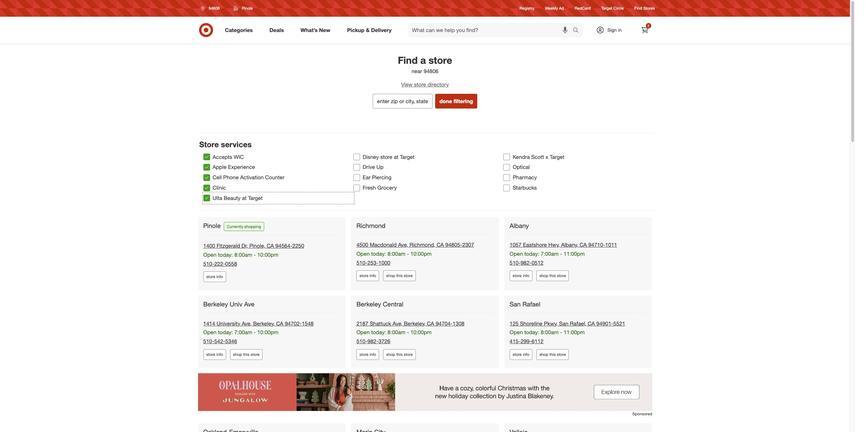 Task type: vqa. For each thing, say whether or not it's contained in the screenshot.


Task type: describe. For each thing, give the bounding box(es) containing it.
store down 222-
[[206, 274, 215, 279]]

starbucks
[[513, 184, 537, 191]]

pinole button
[[230, 2, 257, 14]]

shop this store for albany
[[540, 273, 566, 278]]

- inside the 125 shoreline pkwy, san rafael, ca 94901-5521 open today: 8:00am - 11:00pm 415-299-6112
[[560, 329, 562, 336]]

currently
[[227, 224, 243, 229]]

univ
[[230, 301, 242, 308]]

shop this store for richmond
[[386, 273, 413, 278]]

299-
[[521, 338, 532, 345]]

find stores
[[635, 6, 655, 11]]

accepts
[[213, 154, 232, 160]]

sign in link
[[591, 23, 632, 37]]

enter zip or city, state button
[[373, 94, 433, 109]]

up
[[377, 164, 384, 171]]

10:00pm for berkeley univ ave
[[257, 329, 278, 336]]

What can we help you find? suggestions appear below search field
[[408, 23, 575, 37]]

beauty
[[224, 195, 241, 201]]

shop this store for berkeley central
[[386, 352, 413, 357]]

253-
[[368, 260, 379, 266]]

125
[[510, 320, 519, 327]]

Apple Experience checkbox
[[203, 164, 210, 171]]

search
[[570, 27, 586, 34]]

ave, for berkeley univ ave
[[242, 320, 252, 327]]

store info for richmond
[[360, 273, 376, 278]]

ca for pinole
[[267, 243, 274, 249]]

10:00pm for berkeley central
[[411, 329, 432, 336]]

store down the 125 shoreline pkwy, san rafael, ca 94901-5521 open today: 8:00am - 11:00pm 415-299-6112
[[557, 352, 566, 357]]

1400 fitzgerald dr, pinole, ca 94564-2250 open today: 8:00am - 10:00pm 510-222-0558
[[203, 243, 304, 267]]

search button
[[570, 23, 586, 39]]

x
[[546, 154, 548, 160]]

this for san rafael
[[550, 352, 556, 357]]

this for berkeley central
[[396, 352, 403, 357]]

2 link
[[638, 23, 652, 37]]

cell
[[213, 174, 222, 181]]

shop this store button for albany
[[537, 271, 569, 282]]

0558
[[225, 261, 237, 267]]

510- for berkeley univ ave
[[203, 338, 214, 345]]

what's
[[301, 27, 318, 33]]

phone
[[223, 174, 239, 181]]

11:00pm inside 1057 eastshore hwy, albany, ca 94710-1011 open today: 7:00am - 11:00pm 510-982-0512
[[564, 251, 585, 257]]

categories link
[[219, 23, 261, 37]]

shop this store for berkeley univ ave
[[233, 352, 260, 357]]

94710-
[[589, 242, 605, 248]]

0 vertical spatial san
[[510, 301, 521, 308]]

2187 shattuck ave, berkeley, ca 94704-1308 open today: 8:00am - 10:00pm 510-982-3726
[[357, 320, 465, 345]]

94901-
[[597, 320, 614, 327]]

find for stores
[[635, 6, 642, 11]]

target circle link
[[602, 5, 624, 11]]

optical
[[513, 164, 530, 171]]

today: for berkeley central
[[371, 329, 386, 336]]

stores
[[644, 6, 655, 11]]

store services group
[[203, 152, 654, 203]]

- for albany
[[560, 251, 562, 257]]

4500 macdonald ave, richmond, ca 94805-2307 link
[[357, 242, 474, 248]]

grocery
[[378, 184, 397, 191]]

target for ulta beauty at target
[[248, 195, 263, 201]]

counter
[[265, 174, 285, 181]]

weekly ad link
[[545, 5, 564, 11]]

- for richmond
[[407, 251, 409, 257]]

415-299-6112 link
[[510, 338, 544, 345]]

5346
[[225, 338, 237, 345]]

Disney store at Target checkbox
[[353, 154, 360, 160]]

510- for pinole
[[203, 261, 214, 267]]

2187 shattuck ave, berkeley, ca 94704-1308 link
[[357, 320, 465, 327]]

ca for berkeley central
[[427, 320, 434, 327]]

0 horizontal spatial pinole
[[203, 222, 221, 229]]

94806 inside find a store near 94806
[[424, 68, 439, 75]]

1414 university ave, berkeley, ca 94702-1548 link
[[203, 320, 314, 327]]

macdonald
[[370, 242, 397, 248]]

rafael
[[523, 301, 541, 308]]

store down '542-' at the left bottom of the page
[[206, 352, 215, 357]]

982- for berkeley central
[[368, 338, 379, 345]]

8:00am for berkeley central
[[388, 329, 406, 336]]

deals
[[270, 27, 284, 33]]

10:00pm for pinole
[[257, 252, 278, 258]]

0512
[[532, 260, 544, 266]]

94702-
[[285, 320, 302, 327]]

Drive Up checkbox
[[353, 164, 360, 171]]

what's new link
[[295, 23, 339, 37]]

542-
[[214, 338, 225, 345]]

berkeley univ ave
[[203, 301, 255, 308]]

125 shoreline pkwy, san rafael, ca 94901-5521 link
[[510, 320, 625, 327]]

ca for berkeley univ ave
[[276, 320, 283, 327]]

info for san rafael
[[523, 352, 530, 357]]

Pharmacy checkbox
[[504, 174, 510, 181]]

richmond link
[[357, 222, 387, 230]]

scott
[[531, 154, 544, 160]]

store info link for richmond
[[357, 271, 379, 282]]

2187
[[357, 320, 368, 327]]

5521
[[614, 320, 625, 327]]

open for pinole
[[203, 252, 217, 258]]

4500
[[357, 242, 368, 248]]

apple experience
[[213, 164, 255, 171]]

store info link for pinole
[[203, 272, 226, 283]]

982- for albany
[[521, 260, 532, 266]]

sign
[[608, 27, 617, 33]]

albany
[[510, 222, 529, 229]]

this for albany
[[550, 273, 556, 278]]

store info for albany
[[513, 273, 530, 278]]

Accepts WIC checkbox
[[203, 154, 210, 160]]

info for richmond
[[370, 273, 376, 278]]

store down 1414 university ave, berkeley, ca 94702-1548 open today: 7:00am - 10:00pm 510-542-5346
[[251, 352, 260, 357]]

4500 macdonald ave, richmond, ca 94805-2307 open today: 8:00am - 10:00pm 510-253-1000
[[357, 242, 474, 266]]

510- for berkeley central
[[357, 338, 368, 345]]

what's new
[[301, 27, 331, 33]]

richmond
[[357, 222, 386, 229]]

open for albany
[[510, 251, 523, 257]]

ca for richmond
[[437, 242, 444, 248]]

ulta beauty at target
[[213, 195, 263, 201]]

this for berkeley univ ave
[[243, 352, 250, 357]]

zip
[[391, 98, 398, 105]]

11:00pm inside the 125 shoreline pkwy, san rafael, ca 94901-5521 open today: 8:00am - 11:00pm 415-299-6112
[[564, 329, 585, 336]]

Fresh Grocery checkbox
[[353, 185, 360, 191]]

510-982-3726 link
[[357, 338, 390, 345]]

94704-
[[436, 320, 453, 327]]

done
[[440, 98, 452, 105]]

Kendra Scott x Target checkbox
[[504, 154, 510, 160]]

advertisement region
[[198, 374, 652, 411]]

ave
[[244, 301, 255, 308]]

510-222-0558 link
[[203, 261, 237, 267]]

drive
[[363, 164, 375, 171]]

pickup & delivery
[[347, 27, 392, 33]]

7:00am for berkeley univ ave
[[234, 329, 252, 336]]

experience
[[228, 164, 255, 171]]

find stores link
[[635, 5, 655, 11]]

- for pinole
[[254, 252, 256, 258]]

store info for san rafael
[[513, 352, 530, 357]]

richmond,
[[410, 242, 435, 248]]

Cell Phone Activation Counter checkbox
[[203, 174, 210, 181]]

store right view
[[414, 81, 426, 88]]

6112
[[532, 338, 544, 345]]

delivery
[[371, 27, 392, 33]]

ave, for berkeley central
[[393, 320, 403, 327]]

today: for berkeley univ ave
[[218, 329, 233, 336]]

today: inside the 125 shoreline pkwy, san rafael, ca 94901-5521 open today: 8:00am - 11:00pm 415-299-6112
[[525, 329, 539, 336]]

berkeley for berkeley central
[[357, 301, 381, 308]]

university
[[217, 320, 240, 327]]

shop this store button for berkeley univ ave
[[230, 350, 263, 360]]



Task type: locate. For each thing, give the bounding box(es) containing it.
1 horizontal spatial berkeley,
[[404, 320, 426, 327]]

Ear Piercing checkbox
[[353, 174, 360, 181]]

open down "1400" at the left bottom of the page
[[203, 252, 217, 258]]

san inside the 125 shoreline pkwy, san rafael, ca 94901-5521 open today: 8:00am - 11:00pm 415-299-6112
[[559, 320, 569, 327]]

ave, for richmond
[[398, 242, 408, 248]]

shop this store button down '5346'
[[230, 350, 263, 360]]

10:00pm down 1414 university ave, berkeley, ca 94702-1548 link
[[257, 329, 278, 336]]

1 horizontal spatial 982-
[[521, 260, 532, 266]]

berkeley,
[[253, 320, 275, 327], [404, 320, 426, 327]]

2 berkeley, from the left
[[404, 320, 426, 327]]

ca inside 4500 macdonald ave, richmond, ca 94805-2307 open today: 8:00am - 10:00pm 510-253-1000
[[437, 242, 444, 248]]

san right pkwy,
[[559, 320, 569, 327]]

this down 1057 eastshore hwy, albany, ca 94710-1011 open today: 7:00am - 11:00pm 510-982-0512
[[550, 273, 556, 278]]

store info link for albany
[[510, 271, 533, 282]]

510-
[[357, 260, 368, 266], [510, 260, 521, 266], [203, 261, 214, 267], [203, 338, 214, 345], [357, 338, 368, 345]]

store down 415-
[[513, 352, 522, 357]]

open down 1057
[[510, 251, 523, 257]]

store info down 510-982-0512 link
[[513, 273, 530, 278]]

shop this store button down "6112"
[[537, 350, 569, 360]]

open up 415-
[[510, 329, 523, 336]]

94806 down a
[[424, 68, 439, 75]]

2
[[648, 24, 650, 28]]

at right disney
[[394, 154, 399, 160]]

shop for berkeley univ ave
[[233, 352, 242, 357]]

shop down 0512
[[540, 273, 549, 278]]

albany,
[[561, 242, 578, 248]]

ave, inside 4500 macdonald ave, richmond, ca 94805-2307 open today: 8:00am - 10:00pm 510-253-1000
[[398, 242, 408, 248]]

0 vertical spatial 982-
[[521, 260, 532, 266]]

1 horizontal spatial 94806
[[424, 68, 439, 75]]

circle
[[614, 6, 624, 11]]

store info link down 299-
[[510, 350, 533, 360]]

2307
[[462, 242, 474, 248]]

- down '2187 shattuck ave, berkeley, ca 94704-1308' link
[[407, 329, 409, 336]]

shop this store down 0512
[[540, 273, 566, 278]]

0 horizontal spatial find
[[398, 54, 418, 66]]

berkeley, for berkeley central
[[404, 320, 426, 327]]

today: down fitzgerald
[[218, 252, 233, 258]]

- inside 1057 eastshore hwy, albany, ca 94710-1011 open today: 7:00am - 11:00pm 510-982-0512
[[560, 251, 562, 257]]

wic
[[234, 154, 244, 160]]

open inside 1400 fitzgerald dr, pinole, ca 94564-2250 open today: 8:00am - 10:00pm 510-222-0558
[[203, 252, 217, 258]]

at for store
[[394, 154, 399, 160]]

Ulta Beauty at Target checkbox
[[203, 195, 210, 202]]

disney store at target
[[363, 154, 415, 160]]

0 horizontal spatial at
[[242, 195, 247, 201]]

info for berkeley central
[[370, 352, 376, 357]]

8:00am for pinole
[[234, 252, 252, 258]]

1 horizontal spatial san
[[559, 320, 569, 327]]

store info link down 510-982-0512 link
[[510, 271, 533, 282]]

store down 4500 macdonald ave, richmond, ca 94805-2307 open today: 8:00am - 10:00pm 510-253-1000
[[404, 273, 413, 278]]

1 vertical spatial at
[[242, 195, 247, 201]]

berkeley up 2187
[[357, 301, 381, 308]]

ca left '94702-' on the bottom left of the page
[[276, 320, 283, 327]]

ear piercing
[[363, 174, 392, 181]]

pinole inside dropdown button
[[242, 6, 253, 11]]

ca
[[437, 242, 444, 248], [580, 242, 587, 248], [267, 243, 274, 249], [276, 320, 283, 327], [427, 320, 434, 327], [588, 320, 595, 327]]

1 vertical spatial 7:00am
[[234, 329, 252, 336]]

at for beauty
[[242, 195, 247, 201]]

510- for richmond
[[357, 260, 368, 266]]

today:
[[371, 251, 386, 257], [525, 251, 539, 257], [218, 252, 233, 258], [218, 329, 233, 336], [371, 329, 386, 336], [525, 329, 539, 336]]

ad
[[559, 6, 564, 11]]

415-
[[510, 338, 521, 345]]

today: down macdonald
[[371, 251, 386, 257]]

view
[[401, 81, 413, 88]]

store down 510-982-0512 link
[[513, 273, 522, 278]]

open for berkeley central
[[357, 329, 370, 336]]

store inside find a store near 94806
[[429, 54, 452, 66]]

ca right the pinole,
[[267, 243, 274, 249]]

store info link for berkeley central
[[357, 350, 379, 360]]

510-253-1000 link
[[357, 260, 390, 266]]

8:00am inside the 125 shoreline pkwy, san rafael, ca 94901-5521 open today: 8:00am - 11:00pm 415-299-6112
[[541, 329, 559, 336]]

berkeley, down ave
[[253, 320, 275, 327]]

ca inside 1414 university ave, berkeley, ca 94702-1548 open today: 7:00am - 10:00pm 510-542-5346
[[276, 320, 283, 327]]

1057
[[510, 242, 522, 248]]

today: inside 4500 macdonald ave, richmond, ca 94805-2307 open today: 8:00am - 10:00pm 510-253-1000
[[371, 251, 386, 257]]

8:00am inside 2187 shattuck ave, berkeley, ca 94704-1308 open today: 8:00am - 10:00pm 510-982-3726
[[388, 329, 406, 336]]

open down 4500
[[357, 251, 370, 257]]

- for berkeley univ ave
[[254, 329, 256, 336]]

8:00am down pkwy,
[[541, 329, 559, 336]]

shopping
[[244, 224, 261, 229]]

ear
[[363, 174, 371, 181]]

982- down shattuck
[[368, 338, 379, 345]]

berkeley, inside 1414 university ave, berkeley, ca 94702-1548 open today: 7:00am - 10:00pm 510-542-5346
[[253, 320, 275, 327]]

pickup
[[347, 27, 365, 33]]

982- inside 2187 shattuck ave, berkeley, ca 94704-1308 open today: 8:00am - 10:00pm 510-982-3726
[[368, 338, 379, 345]]

find left stores
[[635, 6, 642, 11]]

pinole up "1400" at the left bottom of the page
[[203, 222, 221, 229]]

store info link for san rafael
[[510, 350, 533, 360]]

94806
[[209, 6, 220, 11], [424, 68, 439, 75]]

510- inside 1057 eastshore hwy, albany, ca 94710-1011 open today: 7:00am - 11:00pm 510-982-0512
[[510, 260, 521, 266]]

store
[[199, 140, 219, 149]]

store info link
[[357, 271, 379, 282], [510, 271, 533, 282], [203, 272, 226, 283], [203, 350, 226, 360], [357, 350, 379, 360], [510, 350, 533, 360]]

berkeley univ ave link
[[203, 301, 256, 308]]

store info link down 222-
[[203, 272, 226, 283]]

fresh
[[363, 184, 376, 191]]

1 horizontal spatial 7:00am
[[541, 251, 559, 257]]

open inside 1414 university ave, berkeley, ca 94702-1548 open today: 7:00am - 10:00pm 510-542-5346
[[203, 329, 217, 336]]

ave, inside 1414 university ave, berkeley, ca 94702-1548 open today: 7:00am - 10:00pm 510-542-5346
[[242, 320, 252, 327]]

10:00pm for richmond
[[411, 251, 432, 257]]

ave, right shattuck
[[393, 320, 403, 327]]

0 vertical spatial find
[[635, 6, 642, 11]]

shop for san rafael
[[540, 352, 549, 357]]

0 horizontal spatial 94806
[[209, 6, 220, 11]]

a
[[420, 54, 426, 66]]

berkeley
[[203, 301, 228, 308], [357, 301, 381, 308]]

open inside 1057 eastshore hwy, albany, ca 94710-1011 open today: 7:00am - 11:00pm 510-982-0512
[[510, 251, 523, 257]]

8:00am for richmond
[[388, 251, 406, 257]]

shop down 1000
[[386, 273, 395, 278]]

0 horizontal spatial 982-
[[368, 338, 379, 345]]

open for richmond
[[357, 251, 370, 257]]

510- inside 1414 university ave, berkeley, ca 94702-1548 open today: 7:00am - 10:00pm 510-542-5346
[[203, 338, 214, 345]]

- down 1400 fitzgerald dr, pinole, ca 94564-2250 link
[[254, 252, 256, 258]]

registry link
[[520, 5, 535, 11]]

Optical checkbox
[[504, 164, 510, 171]]

shop this store button
[[383, 271, 416, 282], [537, 271, 569, 282], [230, 350, 263, 360], [383, 350, 416, 360], [537, 350, 569, 360]]

ca inside the 125 shoreline pkwy, san rafael, ca 94901-5521 open today: 8:00am - 11:00pm 415-299-6112
[[588, 320, 595, 327]]

ca inside 1057 eastshore hwy, albany, ca 94710-1011 open today: 7:00am - 11:00pm 510-982-0512
[[580, 242, 587, 248]]

view store directory
[[401, 81, 449, 88]]

- for berkeley central
[[407, 329, 409, 336]]

- inside 4500 macdonald ave, richmond, ca 94805-2307 open today: 8:00am - 10:00pm 510-253-1000
[[407, 251, 409, 257]]

shop this store down "6112"
[[540, 352, 566, 357]]

0 vertical spatial pinole
[[242, 6, 253, 11]]

shop this store
[[386, 273, 413, 278], [540, 273, 566, 278], [233, 352, 260, 357], [386, 352, 413, 357], [540, 352, 566, 357]]

ca right albany,
[[580, 242, 587, 248]]

store info for berkeley central
[[360, 352, 376, 357]]

10:00pm down the pinole,
[[257, 252, 278, 258]]

- inside 2187 shattuck ave, berkeley, ca 94704-1308 open today: 8:00am - 10:00pm 510-982-3726
[[407, 329, 409, 336]]

view store directory link
[[191, 81, 659, 88]]

1 horizontal spatial pinole
[[242, 6, 253, 11]]

2 11:00pm from the top
[[564, 329, 585, 336]]

ave, right university
[[242, 320, 252, 327]]

10:00pm inside 1414 university ave, berkeley, ca 94702-1548 open today: 7:00am - 10:00pm 510-542-5346
[[257, 329, 278, 336]]

shop this store button down 1000
[[383, 271, 416, 282]]

1 horizontal spatial find
[[635, 6, 642, 11]]

store info down '542-' at the left bottom of the page
[[206, 352, 223, 357]]

1 vertical spatial pinole
[[203, 222, 221, 229]]

enter
[[377, 98, 390, 105]]

510- inside 4500 macdonald ave, richmond, ca 94805-2307 open today: 8:00am - 10:00pm 510-253-1000
[[357, 260, 368, 266]]

shop for richmond
[[386, 273, 395, 278]]

open inside the 125 shoreline pkwy, san rafael, ca 94901-5521 open today: 8:00am - 11:00pm 415-299-6112
[[510, 329, 523, 336]]

10:00pm down 'richmond,'
[[411, 251, 432, 257]]

8:00am down dr,
[[234, 252, 252, 258]]

2250
[[292, 243, 304, 249]]

store info down 299-
[[513, 352, 530, 357]]

store up up at the left top of the page
[[380, 154, 393, 160]]

store info link down 510-982-3726 link
[[357, 350, 379, 360]]

shop this store button for san rafael
[[537, 350, 569, 360]]

94806 button
[[197, 2, 227, 14]]

510- down 4500
[[357, 260, 368, 266]]

- inside 1414 university ave, berkeley, ca 94702-1548 open today: 7:00am - 10:00pm 510-542-5346
[[254, 329, 256, 336]]

today: down university
[[218, 329, 233, 336]]

today: inside 1414 university ave, berkeley, ca 94702-1548 open today: 7:00am - 10:00pm 510-542-5346
[[218, 329, 233, 336]]

shop this store down 3726
[[386, 352, 413, 357]]

store right a
[[429, 54, 452, 66]]

1011
[[605, 242, 617, 248]]

open down the 1414
[[203, 329, 217, 336]]

- down 125 shoreline pkwy, san rafael, ca 94901-5521 link
[[560, 329, 562, 336]]

info down '542-' at the left bottom of the page
[[216, 352, 223, 357]]

target inside "link"
[[602, 6, 613, 11]]

510- down 2187
[[357, 338, 368, 345]]

8:00am inside 1400 fitzgerald dr, pinole, ca 94564-2250 open today: 8:00am - 10:00pm 510-222-0558
[[234, 252, 252, 258]]

kendra
[[513, 154, 530, 160]]

shop down '5346'
[[233, 352, 242, 357]]

10:00pm inside 4500 macdonald ave, richmond, ca 94805-2307 open today: 8:00am - 10:00pm 510-253-1000
[[411, 251, 432, 257]]

1 horizontal spatial berkeley
[[357, 301, 381, 308]]

target for kendra scott x target
[[550, 154, 565, 160]]

services
[[221, 140, 252, 149]]

ca left the 94704-
[[427, 320, 434, 327]]

store down 510-982-3726 link
[[360, 352, 369, 357]]

today: down the eastshore
[[525, 251, 539, 257]]

activation
[[240, 174, 264, 181]]

0 horizontal spatial san
[[510, 301, 521, 308]]

&
[[366, 27, 370, 33]]

berkeley for berkeley univ ave
[[203, 301, 228, 308]]

ca for albany
[[580, 242, 587, 248]]

0 vertical spatial 94806
[[209, 6, 220, 11]]

1 vertical spatial find
[[398, 54, 418, 66]]

shoreline
[[520, 320, 543, 327]]

eastshore
[[523, 242, 547, 248]]

ulta
[[213, 195, 222, 201]]

shop for berkeley central
[[386, 352, 395, 357]]

2 berkeley from the left
[[357, 301, 381, 308]]

find a store near 94806
[[398, 54, 452, 75]]

11:00pm down rafael,
[[564, 329, 585, 336]]

this for richmond
[[396, 273, 403, 278]]

1 vertical spatial 94806
[[424, 68, 439, 75]]

state
[[416, 98, 428, 105]]

store info for pinole
[[206, 274, 223, 279]]

store down 2187 shattuck ave, berkeley, ca 94704-1308 open today: 8:00am - 10:00pm 510-982-3726
[[404, 352, 413, 357]]

at
[[394, 154, 399, 160], [242, 195, 247, 201]]

982- inside 1057 eastshore hwy, albany, ca 94710-1011 open today: 7:00am - 11:00pm 510-982-0512
[[521, 260, 532, 266]]

open inside 4500 macdonald ave, richmond, ca 94805-2307 open today: 8:00am - 10:00pm 510-253-1000
[[357, 251, 370, 257]]

0 horizontal spatial berkeley,
[[253, 320, 275, 327]]

10:00pm inside 1400 fitzgerald dr, pinole, ca 94564-2250 open today: 8:00am - 10:00pm 510-222-0558
[[257, 252, 278, 258]]

510- down the 1414
[[203, 338, 214, 345]]

at right the beauty
[[242, 195, 247, 201]]

open down 2187
[[357, 329, 370, 336]]

today: for richmond
[[371, 251, 386, 257]]

shop for albany
[[540, 273, 549, 278]]

today: inside 1057 eastshore hwy, albany, ca 94710-1011 open today: 7:00am - 11:00pm 510-982-0512
[[525, 251, 539, 257]]

info for berkeley univ ave
[[216, 352, 223, 357]]

today: for albany
[[525, 251, 539, 257]]

-
[[407, 251, 409, 257], [560, 251, 562, 257], [254, 252, 256, 258], [254, 329, 256, 336], [407, 329, 409, 336], [560, 329, 562, 336]]

1414 university ave, berkeley, ca 94702-1548 open today: 7:00am - 10:00pm 510-542-5346
[[203, 320, 314, 345]]

info for pinole
[[216, 274, 223, 279]]

done filtering button
[[435, 94, 478, 109]]

ca inside 1400 fitzgerald dr, pinole, ca 94564-2250 open today: 8:00am - 10:00pm 510-222-0558
[[267, 243, 274, 249]]

store down 1057 eastshore hwy, albany, ca 94710-1011 open today: 7:00am - 11:00pm 510-982-0512
[[557, 273, 566, 278]]

shop this store for san rafael
[[540, 352, 566, 357]]

1 berkeley from the left
[[203, 301, 228, 308]]

store down the 253-
[[360, 273, 369, 278]]

berkeley central
[[357, 301, 404, 308]]

store info for berkeley univ ave
[[206, 352, 223, 357]]

berkeley inside 'link'
[[357, 301, 381, 308]]

target for disney store at target
[[400, 154, 415, 160]]

0 horizontal spatial 7:00am
[[234, 329, 252, 336]]

510- inside 1400 fitzgerald dr, pinole, ca 94564-2250 open today: 8:00am - 10:00pm 510-222-0558
[[203, 261, 214, 267]]

today: for pinole
[[218, 252, 233, 258]]

pickup & delivery link
[[342, 23, 400, 37]]

pinole up categories link
[[242, 6, 253, 11]]

ave, inside 2187 shattuck ave, berkeley, ca 94704-1308 open today: 8:00am - 10:00pm 510-982-3726
[[393, 320, 403, 327]]

shop
[[386, 273, 395, 278], [540, 273, 549, 278], [233, 352, 242, 357], [386, 352, 395, 357], [540, 352, 549, 357]]

info for albany
[[523, 273, 530, 278]]

in
[[618, 27, 622, 33]]

target
[[602, 6, 613, 11], [400, 154, 415, 160], [550, 154, 565, 160], [248, 195, 263, 201]]

today: down shattuck
[[371, 329, 386, 336]]

1 vertical spatial 982-
[[368, 338, 379, 345]]

1 vertical spatial san
[[559, 320, 569, 327]]

3726
[[379, 338, 390, 345]]

0 vertical spatial at
[[394, 154, 399, 160]]

san rafael link
[[510, 301, 542, 308]]

7:00am inside 1057 eastshore hwy, albany, ca 94710-1011 open today: 7:00am - 11:00pm 510-982-0512
[[541, 251, 559, 257]]

982- down the eastshore
[[521, 260, 532, 266]]

ca right rafael,
[[588, 320, 595, 327]]

today: down the shoreline
[[525, 329, 539, 336]]

rafael,
[[570, 320, 586, 327]]

shop this store down '5346'
[[233, 352, 260, 357]]

0 vertical spatial 11:00pm
[[564, 251, 585, 257]]

shop this store button down 3726
[[383, 350, 416, 360]]

currently shopping
[[227, 224, 261, 229]]

shop this store button for berkeley central
[[383, 350, 416, 360]]

ave,
[[398, 242, 408, 248], [242, 320, 252, 327], [393, 320, 403, 327]]

- inside 1400 fitzgerald dr, pinole, ca 94564-2250 open today: 8:00am - 10:00pm 510-222-0558
[[254, 252, 256, 258]]

store info link for berkeley univ ave
[[203, 350, 226, 360]]

san left rafael
[[510, 301, 521, 308]]

pharmacy
[[513, 174, 537, 181]]

7:00am up '5346'
[[234, 329, 252, 336]]

94806 left pinole dropdown button
[[209, 6, 220, 11]]

510- inside 2187 shattuck ave, berkeley, ca 94704-1308 open today: 8:00am - 10:00pm 510-982-3726
[[357, 338, 368, 345]]

1 berkeley, from the left
[[253, 320, 275, 327]]

shop this store down 1000
[[386, 273, 413, 278]]

clinic
[[213, 184, 226, 191]]

registry
[[520, 6, 535, 11]]

Starbucks checkbox
[[504, 185, 510, 191]]

fitzgerald
[[217, 243, 240, 249]]

open for berkeley univ ave
[[203, 329, 217, 336]]

enter zip or city, state
[[377, 98, 428, 105]]

directory
[[428, 81, 449, 88]]

pkwy,
[[544, 320, 558, 327]]

10:00pm inside 2187 shattuck ave, berkeley, ca 94704-1308 open today: 8:00am - 10:00pm 510-982-3726
[[411, 329, 432, 336]]

1548
[[302, 320, 314, 327]]

berkeley, for berkeley univ ave
[[253, 320, 275, 327]]

berkeley, inside 2187 shattuck ave, berkeley, ca 94704-1308 open today: 8:00am - 10:00pm 510-982-3726
[[404, 320, 426, 327]]

ca inside 2187 shattuck ave, berkeley, ca 94704-1308 open today: 8:00am - 10:00pm 510-982-3726
[[427, 320, 434, 327]]

this down 2187 shattuck ave, berkeley, ca 94704-1308 open today: 8:00am - 10:00pm 510-982-3726
[[396, 352, 403, 357]]

info down 510-982-3726 link
[[370, 352, 376, 357]]

categories
[[225, 27, 253, 33]]

shop this store button for richmond
[[383, 271, 416, 282]]

today: inside 1400 fitzgerald dr, pinole, ca 94564-2250 open today: 8:00am - 10:00pm 510-222-0558
[[218, 252, 233, 258]]

info down 299-
[[523, 352, 530, 357]]

this down 1414 university ave, berkeley, ca 94702-1548 open today: 7:00am - 10:00pm 510-542-5346
[[243, 352, 250, 357]]

shop down "6112"
[[540, 352, 549, 357]]

- down 4500 macdonald ave, richmond, ca 94805-2307 'link'
[[407, 251, 409, 257]]

store info down the 253-
[[360, 273, 376, 278]]

find for a
[[398, 54, 418, 66]]

berkeley, left the 94704-
[[404, 320, 426, 327]]

510- down 1057
[[510, 260, 521, 266]]

sponsored
[[633, 412, 652, 417]]

this down the 125 shoreline pkwy, san rafael, ca 94901-5521 open today: 8:00am - 11:00pm 415-299-6112
[[550, 352, 556, 357]]

find up 'near'
[[398, 54, 418, 66]]

store info link down the 253-
[[357, 271, 379, 282]]

today: inside 2187 shattuck ave, berkeley, ca 94704-1308 open today: 8:00am - 10:00pm 510-982-3726
[[371, 329, 386, 336]]

1057 eastshore hwy, albany, ca 94710-1011 open today: 7:00am - 11:00pm 510-982-0512
[[510, 242, 617, 266]]

1057 eastshore hwy, albany, ca 94710-1011 link
[[510, 242, 617, 248]]

10:00pm down '2187 shattuck ave, berkeley, ca 94704-1308' link
[[411, 329, 432, 336]]

1 vertical spatial 11:00pm
[[564, 329, 585, 336]]

info down the 253-
[[370, 273, 376, 278]]

cell phone activation counter
[[213, 174, 285, 181]]

1 11:00pm from the top
[[564, 251, 585, 257]]

510-982-0512 link
[[510, 260, 544, 266]]

7:00am inside 1414 university ave, berkeley, ca 94702-1548 open today: 7:00am - 10:00pm 510-542-5346
[[234, 329, 252, 336]]

0 horizontal spatial berkeley
[[203, 301, 228, 308]]

1414
[[203, 320, 215, 327]]

info down 222-
[[216, 274, 223, 279]]

berkeley up the 1414
[[203, 301, 228, 308]]

11:00pm down albany,
[[564, 251, 585, 257]]

510- for albany
[[510, 260, 521, 266]]

- down 1057 eastshore hwy, albany, ca 94710-1011 link
[[560, 251, 562, 257]]

1 horizontal spatial at
[[394, 154, 399, 160]]

7:00am for albany
[[541, 251, 559, 257]]

94806 inside "dropdown button"
[[209, 6, 220, 11]]

open inside 2187 shattuck ave, berkeley, ca 94704-1308 open today: 8:00am - 10:00pm 510-982-3726
[[357, 329, 370, 336]]

8:00am inside 4500 macdonald ave, richmond, ca 94805-2307 open today: 8:00am - 10:00pm 510-253-1000
[[388, 251, 406, 257]]

find inside find a store near 94806
[[398, 54, 418, 66]]

hwy,
[[549, 242, 560, 248]]

store info down 222-
[[206, 274, 223, 279]]

store inside group
[[380, 154, 393, 160]]

piercing
[[372, 174, 392, 181]]

1400
[[203, 243, 215, 249]]

Clinic checkbox
[[203, 185, 210, 191]]

weekly
[[545, 6, 558, 11]]

8:00am up 3726
[[388, 329, 406, 336]]

0 vertical spatial 7:00am
[[541, 251, 559, 257]]



